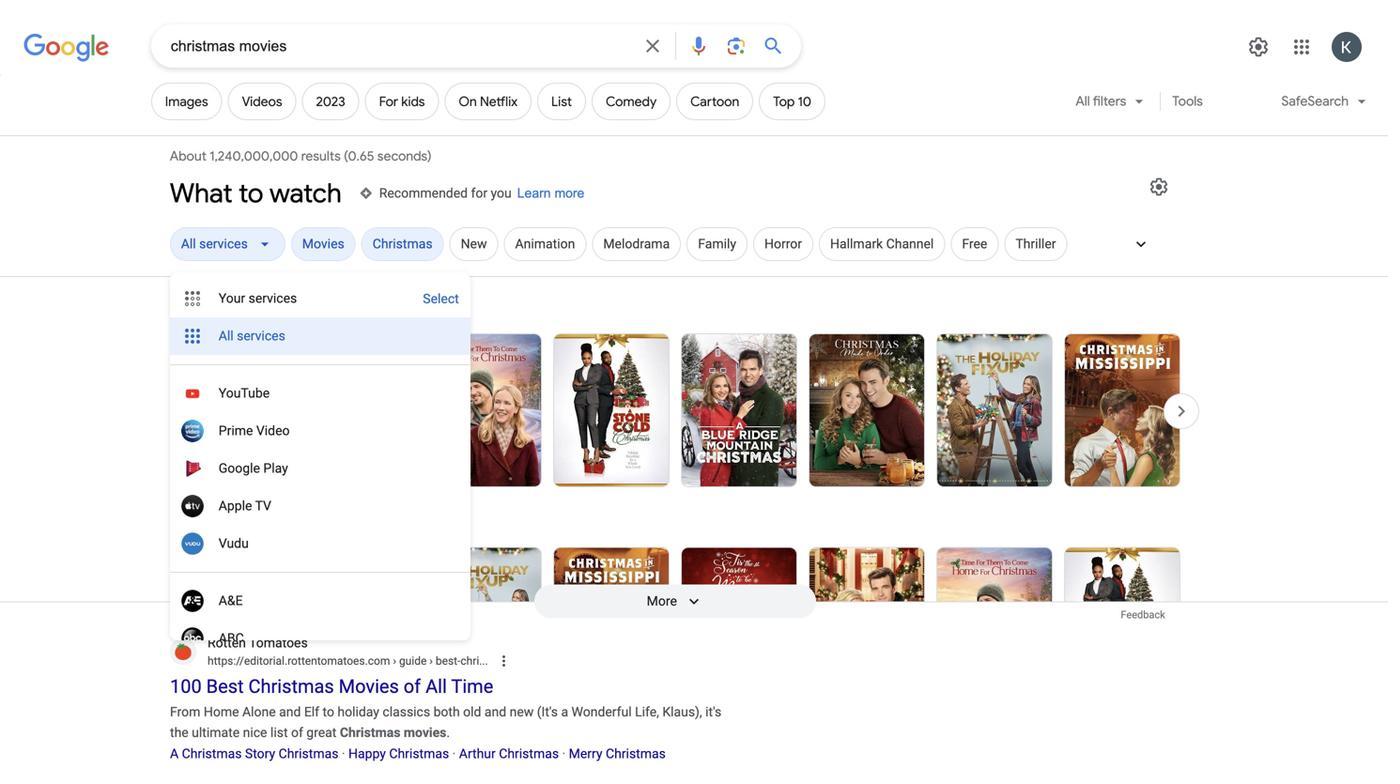 Task type: vqa. For each thing, say whether or not it's contained in the screenshot.
100 Best Christmas Movies of All Time
yes



Task type: describe. For each thing, give the bounding box(es) containing it.
christmas inside heading
[[249, 295, 345, 319]]

10
[[798, 93, 811, 110]]

1 › from the left
[[393, 655, 396, 668]]

christmas inside heading
[[266, 509, 362, 533]]

add top 10 element
[[773, 93, 811, 110]]

comedy
[[606, 93, 657, 110]]

story
[[245, 746, 275, 761]]

netflix
[[480, 93, 518, 110]]

from
[[170, 704, 200, 720]]

new button
[[449, 227, 498, 264]]

romantic christmas movies
[[170, 509, 435, 533]]

youtube button
[[170, 375, 470, 412]]

3 · from the left
[[562, 746, 565, 761]]

(it's
[[537, 704, 558, 720]]

free
[[962, 236, 987, 252]]

video
[[256, 423, 290, 439]]

services inside popup button
[[199, 236, 248, 252]]

comedy link
[[592, 83, 671, 120]]

romantic christmas movies heading
[[170, 508, 1180, 534]]

arthur
[[459, 746, 495, 761]]

› guide › best-chri... text field
[[390, 655, 488, 668]]

animation
[[515, 236, 575, 252]]

Search search field
[[171, 36, 630, 59]]

christmas up happy
[[340, 725, 400, 741]]

add on netflix element
[[459, 93, 518, 110]]

abc
[[219, 631, 244, 646]]

add cartoon element
[[690, 93, 739, 110]]

cartoon
[[690, 93, 739, 110]]

chri...
[[460, 655, 488, 668]]

search by image image
[[725, 35, 747, 57]]

select
[[423, 291, 459, 306]]

about 1,240,000,000 results (0.65 seconds)
[[170, 148, 435, 164]]

thriller button
[[1004, 227, 1067, 264]]

videos link
[[228, 83, 296, 120]]

learn more link
[[517, 184, 584, 203]]

movies button
[[291, 227, 356, 264]]

home
[[203, 704, 239, 720]]

list link
[[537, 83, 586, 120]]

google
[[219, 461, 260, 476]]

1 · from the left
[[342, 746, 345, 761]]

old
[[463, 704, 481, 720]]

ultimate
[[192, 725, 239, 741]]

prime
[[219, 423, 253, 439]]

search by voice image
[[687, 35, 710, 57]]

https://editorial.rottentomatoes.com
[[207, 655, 390, 668]]

happy christmas link
[[348, 746, 449, 761]]

rotten tomatoes https://editorial.rottentomatoes.com › guide › best-chri...
[[207, 635, 488, 668]]

christmas down ultimate
[[182, 746, 242, 761]]

from home alone and elf to holiday classics both old and new (it's a wonderful life, klaus), it's the ultimate nice list of great
[[170, 704, 721, 741]]

movies for popular christmas movies
[[351, 295, 418, 319]]

all inside button
[[219, 328, 234, 344]]

merry
[[569, 746, 602, 761]]

abc button
[[170, 620, 470, 657]]

classics
[[382, 704, 430, 720]]

on
[[459, 93, 477, 110]]

about
[[170, 148, 207, 164]]

top 10 link
[[759, 83, 825, 120]]

for
[[471, 185, 487, 201]]

top 10
[[773, 93, 811, 110]]

services for all services button
[[237, 328, 285, 344]]

services for your services button
[[249, 291, 297, 306]]

kids
[[401, 93, 425, 110]]

google image
[[23, 34, 110, 62]]

guide
[[399, 655, 426, 668]]

apple tv
[[219, 498, 271, 514]]

family
[[698, 236, 736, 252]]

2023 link
[[302, 83, 359, 120]]

a
[[170, 746, 178, 761]]

melodrama
[[603, 236, 670, 252]]

100
[[170, 676, 201, 698]]

(0.65
[[344, 148, 374, 164]]

great
[[306, 725, 336, 741]]

life,
[[635, 704, 659, 720]]

1 ‎ from the left
[[348, 746, 348, 761]]

you
[[491, 185, 512, 201]]

klaus),
[[662, 704, 702, 720]]

christmas inside button
[[373, 236, 433, 252]]

free button
[[951, 227, 999, 264]]

more
[[647, 594, 677, 609]]

recommended
[[379, 185, 468, 201]]

a christmas story christmas · ‎ happy christmas · ‎ arthur christmas · ‎ merry christmas
[[170, 746, 666, 761]]

safesearch
[[1281, 93, 1349, 109]]

2 ‎ from the left
[[459, 746, 459, 761]]

select button
[[412, 280, 470, 317]]

hallmark channel button
[[819, 227, 945, 264]]

prime video
[[219, 423, 290, 439]]

100 best christmas movies of all time
[[170, 676, 493, 698]]

popular christmas movies heading
[[170, 294, 1180, 320]]

seconds)
[[377, 148, 432, 164]]

google play
[[219, 461, 288, 476]]



Task type: locate. For each thing, give the bounding box(es) containing it.
1 horizontal spatial ›
[[429, 655, 433, 668]]

all down popular
[[219, 328, 234, 344]]

0 vertical spatial all services
[[181, 236, 248, 252]]

hallmark
[[830, 236, 883, 252]]

0 vertical spatial services
[[199, 236, 248, 252]]

thriller
[[1016, 236, 1056, 252]]

0 vertical spatial movies
[[302, 236, 344, 252]]

popular christmas movies
[[170, 295, 418, 319]]

services
[[199, 236, 248, 252], [249, 291, 297, 306], [237, 328, 285, 344]]

more button
[[534, 585, 816, 618]]

2 horizontal spatial ·
[[562, 746, 565, 761]]

your
[[219, 291, 245, 306]]

the
[[170, 725, 188, 741]]

of
[[403, 676, 421, 698], [291, 725, 303, 741]]

add 2023 element
[[316, 93, 345, 110]]

0 vertical spatial of
[[403, 676, 421, 698]]

videos
[[242, 93, 282, 110]]

1 horizontal spatial and
[[484, 704, 506, 720]]

vudu
[[219, 536, 249, 551]]

of inside "from home alone and elf to holiday classics both old and new (it's a wonderful life, klaus), it's the ultimate nice list of great"
[[291, 725, 303, 741]]

images link
[[151, 83, 222, 120]]

both
[[433, 704, 460, 720]]

all services inside button
[[219, 328, 285, 344]]

best-
[[435, 655, 460, 668]]

add list element
[[551, 93, 572, 110]]

movies
[[351, 295, 418, 319], [368, 509, 435, 533], [403, 725, 446, 741]]

for kids link
[[365, 83, 439, 120]]

apple
[[219, 498, 252, 514]]

1 horizontal spatial of
[[403, 676, 421, 698]]

best
[[206, 676, 244, 698]]

your services
[[219, 291, 297, 306]]

watch
[[270, 177, 342, 210]]

services down your services
[[237, 328, 285, 344]]

on netflix
[[459, 93, 518, 110]]

all services down your services
[[219, 328, 285, 344]]

christmas down 'life,'
[[606, 746, 666, 761]]

christmas right your
[[249, 295, 345, 319]]

feedback button
[[1106, 602, 1180, 628]]

vudu button
[[170, 525, 470, 563]]

1 horizontal spatial ·
[[452, 746, 456, 761]]

0 vertical spatial movies
[[351, 295, 418, 319]]

what to watch
[[170, 177, 342, 210]]

apple tv button
[[170, 487, 470, 525]]

all
[[1076, 93, 1090, 109], [181, 236, 196, 252], [219, 328, 234, 344], [425, 676, 447, 698]]

christmas down great
[[278, 746, 338, 761]]

›
[[393, 655, 396, 668], [429, 655, 433, 668]]

images
[[165, 93, 208, 110]]

· left the merry
[[562, 746, 565, 761]]

channel
[[886, 236, 934, 252]]

a&e
[[219, 593, 243, 609]]

3 ‎ from the left
[[569, 746, 569, 761]]

wonderful
[[571, 704, 631, 720]]

your services button
[[170, 280, 412, 317]]

romantic
[[170, 509, 260, 533]]

all filters
[[1076, 93, 1126, 109]]

› left "best-"
[[429, 655, 433, 668]]

services inside button
[[249, 291, 297, 306]]

add comedy element
[[606, 93, 657, 110]]

list
[[270, 725, 288, 741]]

services inside button
[[237, 328, 285, 344]]

· left happy
[[342, 746, 345, 761]]

christmas down christmas movies .
[[389, 746, 449, 761]]

top
[[773, 93, 795, 110]]

1 vertical spatial movies
[[338, 676, 399, 698]]

for
[[379, 93, 398, 110]]

1 and from the left
[[279, 704, 301, 720]]

1 vertical spatial services
[[249, 291, 297, 306]]

of right list at the bottom of the page
[[291, 725, 303, 741]]

services right your
[[249, 291, 297, 306]]

youtube
[[219, 386, 270, 401]]

None search field
[[0, 23, 801, 68]]

2 vertical spatial services
[[237, 328, 285, 344]]

christmas
[[373, 236, 433, 252], [249, 295, 345, 319], [266, 509, 362, 533], [248, 676, 334, 698], [340, 725, 400, 741], [182, 746, 242, 761], [278, 746, 338, 761], [389, 746, 449, 761], [499, 746, 559, 761], [606, 746, 666, 761]]

none text field containing https://editorial.rottentomatoes.com
[[207, 653, 488, 670]]

hallmark channel
[[830, 236, 934, 252]]

new
[[509, 704, 533, 720]]

filters
[[1093, 93, 1126, 109]]

feedback
[[1121, 609, 1165, 621]]

rotten
[[207, 635, 246, 651]]

add for kids element
[[379, 93, 425, 110]]

all down what
[[181, 236, 196, 252]]

results
[[301, 148, 341, 164]]

0 horizontal spatial and
[[279, 704, 301, 720]]

and
[[279, 704, 301, 720], [484, 704, 506, 720]]

1,240,000,000
[[210, 148, 298, 164]]

0 horizontal spatial of
[[291, 725, 303, 741]]

movies for romantic christmas movies
[[368, 509, 435, 533]]

a&e button
[[170, 582, 470, 620]]

all down › guide › best-chri... text field
[[425, 676, 447, 698]]

movies down watch
[[302, 236, 344, 252]]

1 horizontal spatial to
[[322, 704, 334, 720]]

all left filters
[[1076, 93, 1090, 109]]

2 vertical spatial movies
[[403, 725, 446, 741]]

arthur christmas link
[[459, 746, 559, 761]]

and left elf at the bottom left of the page
[[279, 704, 301, 720]]

› left guide in the left bottom of the page
[[393, 655, 396, 668]]

of down guide in the left bottom of the page
[[403, 676, 421, 698]]

None text field
[[207, 653, 488, 670]]

christmas down https://editorial.rottentomatoes.com
[[248, 676, 334, 698]]

all services inside popup button
[[181, 236, 248, 252]]

tools
[[1172, 93, 1203, 109]]

movies inside heading
[[351, 295, 418, 319]]

christmas down "recommended"
[[373, 236, 433, 252]]

christmas down google play button at left
[[266, 509, 362, 533]]

movies inside button
[[302, 236, 344, 252]]

services up your
[[199, 236, 248, 252]]

what to watch heading
[[170, 177, 342, 210]]

time
[[451, 676, 493, 698]]

tomatoes
[[249, 635, 308, 651]]

popular
[[170, 295, 243, 319]]

1 vertical spatial to
[[322, 704, 334, 720]]

2 and from the left
[[484, 704, 506, 720]]

1 vertical spatial of
[[291, 725, 303, 741]]

movies inside heading
[[368, 509, 435, 533]]

animation button
[[504, 227, 586, 264]]

alone
[[242, 704, 276, 720]]

to right elf at the bottom left of the page
[[322, 704, 334, 720]]

cartoon link
[[676, 83, 753, 120]]

to inside "from home alone and elf to holiday classics both old and new (it's a wonderful life, klaus), it's the ultimate nice list of great"
[[322, 704, 334, 720]]

.
[[446, 725, 450, 741]]

‎
[[348, 746, 348, 761], [459, 746, 459, 761], [569, 746, 569, 761]]

2 · from the left
[[452, 746, 456, 761]]

tv
[[255, 498, 271, 514]]

it's
[[705, 704, 721, 720]]

0 vertical spatial to
[[239, 177, 263, 210]]

to down 1,240,000,000
[[239, 177, 263, 210]]

movies up "holiday"
[[338, 676, 399, 698]]

all services down what
[[181, 236, 248, 252]]

1 vertical spatial all services
[[219, 328, 285, 344]]

·
[[342, 746, 345, 761], [452, 746, 456, 761], [562, 746, 565, 761]]

movies
[[302, 236, 344, 252], [338, 676, 399, 698]]

all services button
[[170, 227, 285, 264]]

christmas button
[[361, 227, 444, 264]]

elf
[[304, 704, 319, 720]]

melodrama button
[[592, 227, 681, 264]]

safesearch button
[[1270, 83, 1378, 128]]

and right old
[[484, 704, 506, 720]]

to inside heading
[[239, 177, 263, 210]]

0 horizontal spatial ‎
[[348, 746, 348, 761]]

2 horizontal spatial ‎
[[569, 746, 569, 761]]

0 horizontal spatial ›
[[393, 655, 396, 668]]

· left arthur
[[452, 746, 456, 761]]

to
[[239, 177, 263, 210], [322, 704, 334, 720]]

for kids
[[379, 93, 425, 110]]

2023
[[316, 93, 345, 110]]

0 horizontal spatial ·
[[342, 746, 345, 761]]

1 horizontal spatial ‎
[[459, 746, 459, 761]]

0 horizontal spatial to
[[239, 177, 263, 210]]

2 › from the left
[[429, 655, 433, 668]]

a
[[561, 704, 568, 720]]

christmas down new
[[499, 746, 559, 761]]

more
[[555, 186, 584, 201]]

1 vertical spatial movies
[[368, 509, 435, 533]]



